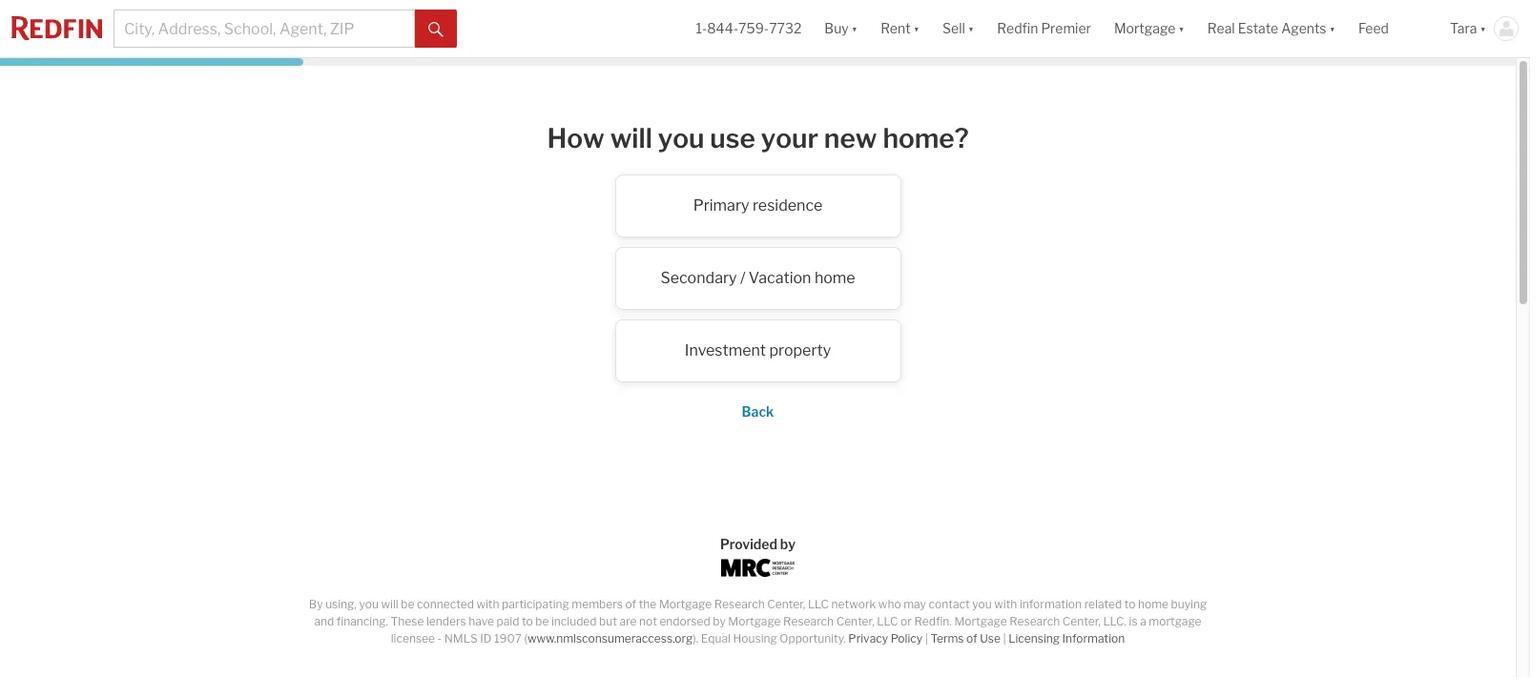 Task type: describe. For each thing, give the bounding box(es) containing it.
by using, you will be connected with participating members of the mortgage research center, llc network who may contact you with information related to home buying and financing. these lenders have paid to be included but are not endorsed by mortgage research center, llc or redfin. mortgage research center, llc. is a mortgage licensee - nmls id 1907 (
[[309, 597, 1207, 646]]

buy
[[825, 20, 849, 37]]

/
[[740, 269, 746, 287]]

0 vertical spatial will
[[610, 122, 653, 155]]

or
[[901, 615, 912, 629]]

mortgage research center image
[[721, 559, 795, 577]]

real
[[1208, 20, 1235, 37]]

network
[[832, 597, 876, 612]]

secondary / vacation home
[[661, 269, 856, 287]]

redfin
[[997, 20, 1039, 37]]

are
[[620, 615, 637, 629]]

1 vertical spatial be
[[536, 615, 549, 629]]

nmls
[[444, 632, 478, 646]]

▾ for rent ▾
[[914, 20, 920, 37]]

▾ for tara ▾
[[1481, 20, 1487, 37]]

1-844-759-7732 link
[[696, 20, 802, 37]]

but
[[599, 615, 617, 629]]

submit search image
[[428, 22, 444, 37]]

vacation
[[749, 269, 812, 287]]

redfin.
[[915, 615, 952, 629]]

and
[[314, 615, 334, 629]]

use
[[710, 122, 756, 155]]

www.nmlsconsumeraccess.org
[[528, 632, 693, 646]]

▾ for mortgage ▾
[[1179, 20, 1185, 37]]

these
[[391, 615, 424, 629]]

provided
[[720, 536, 778, 553]]

759-
[[739, 20, 769, 37]]

id
[[480, 632, 492, 646]]

lenders
[[426, 615, 466, 629]]

agents
[[1282, 20, 1327, 37]]

may
[[904, 597, 927, 612]]

use
[[980, 632, 1001, 646]]

your
[[761, 122, 819, 155]]

mortgage inside dropdown button
[[1114, 20, 1176, 37]]

participating
[[502, 597, 569, 612]]

by inside by using, you will be connected with participating members of the mortgage research center, llc network who may contact you with information related to home buying and financing. these lenders have paid to be included but are not endorsed by mortgage research center, llc or redfin. mortgage research center, llc. is a mortgage licensee - nmls id 1907 (
[[713, 615, 726, 629]]

primary residence
[[693, 196, 823, 214]]

7732
[[769, 20, 802, 37]]

property
[[770, 341, 831, 359]]

opportunity.
[[780, 632, 846, 646]]

equal
[[701, 632, 731, 646]]

sell ▾
[[943, 20, 975, 37]]

contact
[[929, 597, 970, 612]]

2 horizontal spatial center,
[[1063, 615, 1101, 629]]

primary
[[693, 196, 750, 214]]

0 horizontal spatial center,
[[767, 597, 806, 612]]

secondary
[[661, 269, 737, 287]]

mortgage
[[1149, 615, 1202, 629]]

real estate agents ▾ link
[[1208, 0, 1336, 57]]

terms of use link
[[931, 632, 1001, 646]]

sell
[[943, 20, 966, 37]]

0 vertical spatial by
[[780, 536, 796, 553]]

mortgage ▾
[[1114, 20, 1185, 37]]

real estate agents ▾ button
[[1196, 0, 1347, 57]]

mortgage up the endorsed
[[659, 597, 712, 612]]

not
[[639, 615, 657, 629]]

privacy
[[849, 632, 889, 646]]

1907
[[494, 632, 522, 646]]

connected
[[417, 597, 474, 612]]

related
[[1085, 597, 1122, 612]]

information
[[1063, 632, 1125, 646]]

you for will
[[658, 122, 705, 155]]

▾ for sell ▾
[[968, 20, 975, 37]]

privacy policy link
[[849, 632, 923, 646]]

licensing
[[1009, 632, 1060, 646]]

1 | from the left
[[925, 632, 928, 646]]

1 horizontal spatial center,
[[837, 615, 875, 629]]

endorsed
[[660, 615, 711, 629]]

buy ▾
[[825, 20, 858, 37]]

(
[[524, 632, 528, 646]]

redfin premier
[[997, 20, 1092, 37]]

new home?
[[824, 122, 969, 155]]

back button
[[742, 403, 774, 419]]

paid
[[497, 615, 519, 629]]

you for using,
[[359, 597, 379, 612]]

rent ▾
[[881, 20, 920, 37]]

rent
[[881, 20, 911, 37]]



Task type: vqa. For each thing, say whether or not it's contained in the screenshot.
"RELATED"
yes



Task type: locate. For each thing, give the bounding box(es) containing it.
6 ▾ from the left
[[1481, 20, 1487, 37]]

▾ right buy
[[852, 20, 858, 37]]

1 horizontal spatial be
[[536, 615, 549, 629]]

mortgage up use
[[955, 615, 1007, 629]]

mortgage left 'real'
[[1114, 20, 1176, 37]]

-
[[438, 632, 442, 646]]

licensee
[[391, 632, 435, 646]]

www.nmlsconsumeraccess.org ). equal housing opportunity. privacy policy | terms of use | licensing information
[[528, 632, 1125, 646]]

center, up 'opportunity.'
[[767, 597, 806, 612]]

2 ▾ from the left
[[914, 20, 920, 37]]

by up equal
[[713, 615, 726, 629]]

▾ right the rent
[[914, 20, 920, 37]]

0 horizontal spatial llc
[[808, 597, 829, 612]]

with up use
[[995, 597, 1018, 612]]

research
[[714, 597, 765, 612], [784, 615, 834, 629], [1010, 615, 1060, 629]]

feed
[[1359, 20, 1389, 37]]

0 horizontal spatial to
[[522, 615, 533, 629]]

City, Address, School, Agent, ZIP search field
[[114, 10, 415, 48]]

0 horizontal spatial with
[[477, 597, 500, 612]]

who
[[879, 597, 901, 612]]

0 horizontal spatial you
[[359, 597, 379, 612]]

housing
[[733, 632, 777, 646]]

licensing information link
[[1009, 632, 1125, 646]]

2 horizontal spatial you
[[973, 597, 992, 612]]

2 | from the left
[[1003, 632, 1006, 646]]

sell ▾ button
[[931, 0, 986, 57]]

information
[[1020, 597, 1082, 612]]

mortgage
[[1114, 20, 1176, 37], [659, 597, 712, 612], [728, 615, 781, 629], [955, 615, 1007, 629]]

▾ for buy ▾
[[852, 20, 858, 37]]

premier
[[1041, 20, 1092, 37]]

4 ▾ from the left
[[1179, 20, 1185, 37]]

844-
[[707, 20, 739, 37]]

).
[[693, 632, 699, 646]]

tara
[[1450, 20, 1478, 37]]

1 vertical spatial of
[[967, 632, 978, 646]]

llc up 'opportunity.'
[[808, 597, 829, 612]]

1 with from the left
[[477, 597, 500, 612]]

1 horizontal spatial research
[[784, 615, 834, 629]]

home inside by using, you will be connected with participating members of the mortgage research center, llc network who may contact you with information related to home buying and financing. these lenders have paid to be included but are not endorsed by mortgage research center, llc or redfin. mortgage research center, llc. is a mortgage licensee - nmls id 1907 (
[[1138, 597, 1169, 612]]

2 with from the left
[[995, 597, 1018, 612]]

1 horizontal spatial home
[[1138, 597, 1169, 612]]

of inside by using, you will be connected with participating members of the mortgage research center, llc network who may contact you with information related to home buying and financing. these lenders have paid to be included but are not endorsed by mortgage research center, llc or redfin. mortgage research center, llc. is a mortgage licensee - nmls id 1907 (
[[626, 597, 637, 612]]

be up these
[[401, 597, 415, 612]]

you
[[658, 122, 705, 155], [359, 597, 379, 612], [973, 597, 992, 612]]

with up the have
[[477, 597, 500, 612]]

is
[[1129, 615, 1138, 629]]

research up the housing
[[714, 597, 765, 612]]

1 horizontal spatial you
[[658, 122, 705, 155]]

3 ▾ from the left
[[968, 20, 975, 37]]

sell ▾ button
[[943, 0, 975, 57]]

members
[[572, 597, 623, 612]]

will right how
[[610, 122, 653, 155]]

estate
[[1238, 20, 1279, 37]]

a
[[1140, 615, 1147, 629]]

llc.
[[1103, 615, 1127, 629]]

5 ▾ from the left
[[1330, 20, 1336, 37]]

mortgage up the housing
[[728, 615, 781, 629]]

of left use
[[967, 632, 978, 646]]

▾
[[852, 20, 858, 37], [914, 20, 920, 37], [968, 20, 975, 37], [1179, 20, 1185, 37], [1330, 20, 1336, 37], [1481, 20, 1487, 37]]

home right vacation
[[815, 269, 856, 287]]

will up these
[[381, 597, 399, 612]]

have
[[469, 615, 494, 629]]

you left use
[[658, 122, 705, 155]]

1 horizontal spatial of
[[967, 632, 978, 646]]

center,
[[767, 597, 806, 612], [837, 615, 875, 629], [1063, 615, 1101, 629]]

2 horizontal spatial research
[[1010, 615, 1060, 629]]

of for members
[[626, 597, 637, 612]]

0 horizontal spatial of
[[626, 597, 637, 612]]

▾ right agents
[[1330, 20, 1336, 37]]

redfin premier button
[[986, 0, 1103, 57]]

0 horizontal spatial home
[[815, 269, 856, 287]]

investment
[[685, 341, 766, 359]]

you right 'contact'
[[973, 597, 992, 612]]

home inside option group
[[815, 269, 856, 287]]

1 vertical spatial home
[[1138, 597, 1169, 612]]

by
[[309, 597, 323, 612]]

▾ left 'real'
[[1179, 20, 1185, 37]]

1-844-759-7732
[[696, 20, 802, 37]]

0 horizontal spatial by
[[713, 615, 726, 629]]

1 ▾ from the left
[[852, 20, 858, 37]]

1 horizontal spatial with
[[995, 597, 1018, 612]]

buying
[[1171, 597, 1207, 612]]

1 horizontal spatial will
[[610, 122, 653, 155]]

1 vertical spatial will
[[381, 597, 399, 612]]

the
[[639, 597, 657, 612]]

terms
[[931, 632, 964, 646]]

1 vertical spatial by
[[713, 615, 726, 629]]

www.nmlsconsumeraccess.org link
[[528, 632, 693, 646]]

0 vertical spatial home
[[815, 269, 856, 287]]

1 horizontal spatial by
[[780, 536, 796, 553]]

0 horizontal spatial be
[[401, 597, 415, 612]]

0 horizontal spatial |
[[925, 632, 928, 646]]

tara ▾
[[1450, 20, 1487, 37]]

by
[[780, 536, 796, 553], [713, 615, 726, 629]]

rent ▾ button
[[881, 0, 920, 57]]

how
[[547, 122, 605, 155]]

0 vertical spatial be
[[401, 597, 415, 612]]

of for terms
[[967, 632, 978, 646]]

1 horizontal spatial |
[[1003, 632, 1006, 646]]

to up 'is'
[[1125, 597, 1136, 612]]

1 vertical spatial to
[[522, 615, 533, 629]]

research up 'opportunity.'
[[784, 615, 834, 629]]

| right use
[[1003, 632, 1006, 646]]

policy
[[891, 632, 923, 646]]

mortgage ▾ button
[[1114, 0, 1185, 57]]

financing.
[[337, 615, 388, 629]]

0 vertical spatial of
[[626, 597, 637, 612]]

investment property
[[685, 341, 831, 359]]

will
[[610, 122, 653, 155], [381, 597, 399, 612]]

of left the
[[626, 597, 637, 612]]

real estate agents ▾
[[1208, 20, 1336, 37]]

|
[[925, 632, 928, 646], [1003, 632, 1006, 646]]

how will you use your new home?
[[547, 122, 969, 155]]

provided by
[[720, 536, 796, 553]]

center, up information
[[1063, 615, 1101, 629]]

how will you use your new home? option group
[[376, 174, 1140, 382]]

buy ▾ button
[[825, 0, 858, 57]]

| down redfin.
[[925, 632, 928, 646]]

home up a
[[1138, 597, 1169, 612]]

0 horizontal spatial will
[[381, 597, 399, 612]]

research up "licensing"
[[1010, 615, 1060, 629]]

buy ▾ button
[[813, 0, 869, 57]]

1 horizontal spatial llc
[[877, 615, 898, 629]]

▾ right tara
[[1481, 20, 1487, 37]]

1 vertical spatial llc
[[877, 615, 898, 629]]

0 vertical spatial llc
[[808, 597, 829, 612]]

0 horizontal spatial research
[[714, 597, 765, 612]]

to
[[1125, 597, 1136, 612], [522, 615, 533, 629]]

by up mortgage research center image
[[780, 536, 796, 553]]

using,
[[326, 597, 357, 612]]

llc up 'privacy policy' link
[[877, 615, 898, 629]]

you up financing. at the bottom of page
[[359, 597, 379, 612]]

1-
[[696, 20, 707, 37]]

back
[[742, 403, 774, 419]]

0 vertical spatial to
[[1125, 597, 1136, 612]]

center, down network
[[837, 615, 875, 629]]

mortgage ▾ button
[[1103, 0, 1196, 57]]

▾ right sell
[[968, 20, 975, 37]]

llc
[[808, 597, 829, 612], [877, 615, 898, 629]]

to up ( at the left
[[522, 615, 533, 629]]

feed button
[[1347, 0, 1439, 57]]

included
[[552, 615, 597, 629]]

will inside by using, you will be connected with participating members of the mortgage research center, llc network who may contact you with information related to home buying and financing. these lenders have paid to be included but are not endorsed by mortgage research center, llc or redfin. mortgage research center, llc. is a mortgage licensee - nmls id 1907 (
[[381, 597, 399, 612]]

1 horizontal spatial to
[[1125, 597, 1136, 612]]

be down participating
[[536, 615, 549, 629]]

be
[[401, 597, 415, 612], [536, 615, 549, 629]]



